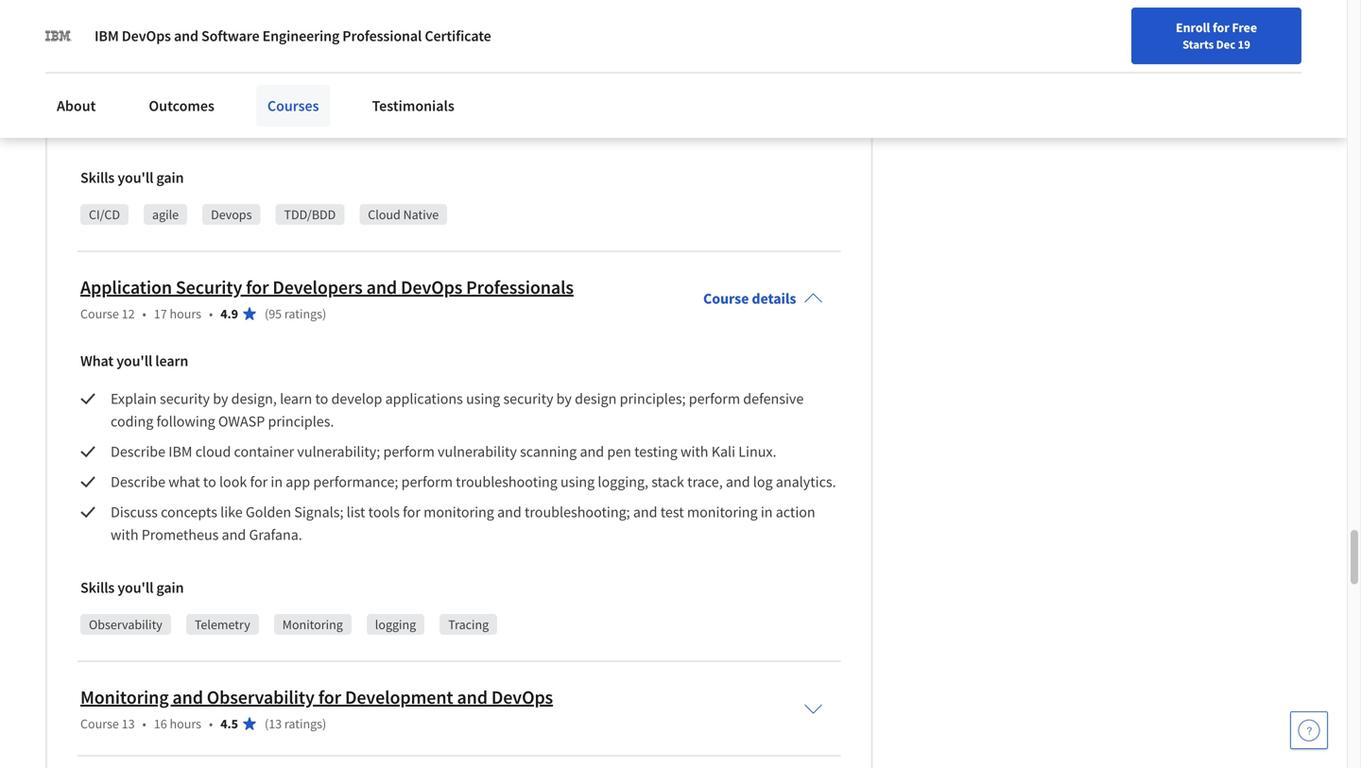 Task type: locate. For each thing, give the bounding box(es) containing it.
test
[[661, 503, 684, 522]]

0 vertical spatial you'll
[[118, 168, 153, 187]]

to inside explain security by design, learn to develop applications using security by design principles; perform defensive coding following owasp principles.
[[315, 390, 328, 408]]

and down troubleshooting
[[497, 503, 522, 522]]

1 vertical spatial (
[[265, 716, 269, 733]]

2 ( from the top
[[265, 716, 269, 733]]

1 ) from the top
[[322, 305, 326, 322]]

1 explain from the top
[[111, 25, 157, 43]]

1 vertical spatial )
[[322, 716, 326, 733]]

0 vertical spatial like
[[512, 115, 534, 134]]

applications
[[385, 390, 463, 408]]

ci
[[583, 85, 595, 104]]

describe ibm cloud container vulnerability; perform vulnerability scanning and pen testing with kali linux.
[[111, 442, 777, 461]]

0 vertical spatial of
[[478, 85, 491, 104]]

for left ci
[[562, 85, 580, 104]]

0 horizontal spatial ibm
[[95, 26, 119, 45]]

2 vertical spatial perform
[[401, 473, 453, 492]]

like down look
[[220, 503, 243, 522]]

course left details
[[703, 289, 749, 308]]

list
[[356, 85, 374, 104], [347, 503, 365, 522]]

0 vertical spatial ci/cd
[[475, 55, 510, 74]]

17
[[154, 305, 167, 322]]

1 vertical spatial to
[[203, 473, 216, 492]]

1 hours from the top
[[170, 305, 201, 322]]

what
[[169, 473, 200, 492]]

in inside discuss concepts like golden signals; list tools for monitoring and troubleshooting; and test monitoring in action with prometheus and grafana.
[[761, 503, 773, 522]]

as left code
[[594, 25, 608, 43]]

devops
[[122, 26, 171, 45], [401, 276, 463, 299], [492, 686, 553, 710]]

1 skills you'll gain from the top
[[80, 168, 184, 187]]

for
[[1213, 19, 1230, 36], [562, 85, 580, 104], [246, 276, 269, 299], [250, 473, 268, 492], [403, 503, 421, 522]]

13 right '4.5'
[[269, 716, 282, 733]]

you'll up "agile"
[[118, 168, 153, 187]]

) down monitoring and observability for development and devops 'link'
[[322, 716, 326, 733]]

2 monitoring from the left
[[687, 503, 758, 522]]

hours for security
[[170, 305, 201, 322]]

application security for developers and devops professionals link
[[80, 276, 574, 299]]

professionals
[[466, 276, 574, 299]]

1 13 from the left
[[122, 716, 135, 733]]

1 horizontal spatial by
[[557, 390, 572, 408]]

tdd/bdd
[[284, 206, 336, 223]]

1 vertical spatial of
[[244, 115, 257, 134]]

terraform
[[728, 25, 791, 43]]

action
[[776, 503, 816, 522]]

and up automate
[[435, 25, 459, 43]]

) down application security for developers and devops professionals
[[322, 305, 326, 322]]

list for and
[[356, 85, 374, 104]]

tools left used,
[[363, 25, 394, 43]]

1 horizontal spatial infrastructure
[[504, 25, 591, 43]]

gain down prometheus
[[156, 579, 184, 598]]

by up owasp
[[213, 390, 228, 408]]

2 vertical spatial devops
[[492, 686, 553, 710]]

describe for describe what to look for in app performance; perform troubleshooting using logging, stack trace, and log analytics.
[[111, 473, 166, 492]]

with right the (cd)
[[447, 115, 475, 134]]

0 vertical spatial devops
[[122, 26, 171, 45]]

skills you'll gain for ci/cd
[[80, 168, 184, 187]]

0 horizontal spatial continuous
[[154, 85, 228, 104]]

1 vertical spatial cloud
[[195, 442, 231, 461]]

and left test
[[633, 503, 658, 522]]

describe down define
[[111, 115, 166, 134]]

0 horizontal spatial by
[[213, 390, 228, 408]]

•
[[142, 305, 146, 322], [209, 305, 213, 322], [142, 716, 146, 733], [209, 716, 213, 733]]

explain
[[111, 25, 157, 43], [111, 390, 157, 408]]

coursera image
[[23, 15, 143, 46]]

0 vertical spatial in
[[271, 473, 283, 492]]

12
[[122, 305, 135, 322]]

skills for ci/cd
[[80, 168, 115, 187]]

0 vertical spatial (
[[265, 305, 269, 322]]

course left 12
[[80, 305, 119, 322]]

for down describe ibm cloud container vulnerability; perform vulnerability scanning and pen testing with kali linux.
[[403, 503, 421, 522]]

logging,
[[598, 473, 649, 492]]

1 horizontal spatial security
[[503, 390, 554, 408]]

develop
[[331, 390, 382, 408]]

0 horizontal spatial infrastructure
[[160, 25, 246, 43]]

menu item
[[1006, 19, 1128, 80]]

tools down the performance;
[[368, 503, 400, 522]]

as up platforms
[[249, 25, 263, 43]]

0 vertical spatial explain
[[111, 25, 157, 43]]

1 vertical spatial devops
[[401, 276, 463, 299]]

learn down '17'
[[155, 352, 188, 371]]

of right examples
[[478, 85, 491, 104]]

1 vertical spatial you'll
[[116, 352, 152, 371]]

• left '4.5'
[[209, 716, 213, 733]]

0 horizontal spatial like
[[220, 503, 243, 522]]

( right '4.5'
[[265, 716, 269, 733]]

2 ) from the top
[[322, 716, 326, 733]]

hours
[[170, 305, 201, 322], [170, 716, 201, 733]]

2 skills from the top
[[80, 579, 115, 598]]

in
[[271, 473, 283, 492], [761, 503, 773, 522]]

0 vertical spatial gain
[[156, 168, 184, 187]]

1 vertical spatial learn
[[280, 390, 312, 408]]

cloud up 'outcomes' link
[[172, 55, 207, 74]]

like down used
[[512, 115, 534, 134]]

used
[[528, 85, 559, 104]]

2 13 from the left
[[269, 716, 282, 733]]

and right developers
[[366, 276, 397, 299]]

13 left the 16 at the left of the page
[[122, 716, 135, 733]]

with down discuss
[[111, 526, 139, 545]]

1 horizontal spatial ibm
[[169, 442, 192, 461]]

1 vertical spatial in
[[761, 503, 773, 522]]

1 horizontal spatial to
[[315, 390, 328, 408]]

skills down discuss
[[80, 579, 115, 598]]

to
[[315, 390, 328, 408], [203, 473, 216, 492]]

0 horizontal spatial security
[[160, 390, 210, 408]]

course for application security for developers and devops professionals
[[80, 305, 119, 322]]

ratings
[[285, 305, 322, 322], [285, 716, 322, 733]]

2 skills you'll gain from the top
[[80, 579, 184, 598]]

2 explain from the top
[[111, 390, 157, 408]]

and left software
[[174, 26, 198, 45]]

tools inside discuss concepts like golden signals; list tools for monitoring and troubleshooting; and test monitoring in action with prometheus and grafana.
[[368, 503, 400, 522]]

0 vertical spatial perform
[[689, 390, 740, 408]]

gain up "agile"
[[156, 168, 184, 187]]

monitoring
[[283, 616, 343, 633], [80, 686, 169, 710]]

details
[[752, 289, 796, 308]]

in left action
[[761, 503, 773, 522]]

1 skills from the top
[[80, 168, 115, 187]]

1 vertical spatial skills
[[80, 579, 115, 598]]

1 horizontal spatial monitoring
[[283, 616, 343, 633]]

monitoring up "monitoring and observability for development and devops"
[[283, 616, 343, 633]]

agile
[[152, 206, 179, 223]]

1 horizontal spatial 13
[[269, 716, 282, 733]]

you'll for observability
[[118, 579, 153, 598]]

1 horizontal spatial observability
[[207, 686, 315, 710]]

skills you'll gain down prometheus
[[80, 579, 184, 598]]

1 horizontal spatial learn
[[280, 390, 312, 408]]

1 horizontal spatial of
[[478, 85, 491, 104]]

list left some
[[356, 85, 374, 104]]

continuous down (ci)
[[260, 115, 333, 134]]

ci/cd down create
[[475, 55, 510, 74]]

and left log
[[726, 473, 750, 492]]

tools
[[363, 25, 394, 43], [494, 85, 525, 104], [478, 115, 509, 134], [368, 503, 400, 522]]

hours right '17'
[[170, 305, 201, 322]]

2 gain from the top
[[156, 579, 184, 598]]

what
[[80, 352, 114, 371]]

and up some
[[383, 55, 407, 74]]

1 vertical spatial monitoring
[[80, 686, 169, 710]]

telemetry
[[195, 616, 250, 633]]

4.5
[[221, 716, 238, 733]]

0 horizontal spatial with
[[111, 526, 139, 545]]

1 gain from the top
[[156, 168, 184, 187]]

1 vertical spatial with
[[681, 442, 709, 461]]

kali
[[712, 442, 736, 461]]

skills down about link
[[80, 168, 115, 187]]

explain up 'coding'
[[111, 390, 157, 408]]

skills you'll gain for observability
[[80, 579, 184, 598]]

1 vertical spatial like
[[220, 503, 243, 522]]

security up scanning
[[503, 390, 554, 408]]

1 horizontal spatial monitoring
[[687, 503, 758, 522]]

for inside enroll for free starts dec 19
[[1213, 19, 1230, 36]]

0 horizontal spatial monitoring
[[80, 686, 169, 710]]

1 vertical spatial skills you'll gain
[[80, 579, 184, 598]]

infrastructure up the tasks
[[504, 25, 591, 43]]

perform
[[689, 390, 740, 408], [383, 442, 435, 461], [401, 473, 453, 492]]

0 vertical spatial continuous
[[154, 85, 228, 104]]

describe
[[114, 55, 169, 74], [111, 115, 166, 134], [111, 442, 166, 461], [111, 473, 166, 492]]

courses
[[267, 96, 319, 115]]

2 security from the left
[[503, 390, 554, 408]]

explain inside explain security by design, learn to develop applications using security by design principles; perform defensive coding following owasp principles.
[[111, 390, 157, 408]]

of right process
[[244, 115, 257, 134]]

1 vertical spatial explain
[[111, 390, 157, 408]]

2 hours from the top
[[170, 716, 201, 733]]

1 horizontal spatial devops
[[401, 276, 463, 299]]

explain up define
[[111, 25, 157, 43]]

define
[[111, 85, 151, 104]]

skills for observability
[[80, 579, 115, 598]]

1 vertical spatial ci/cd
[[89, 206, 120, 223]]

1 vertical spatial list
[[347, 503, 365, 522]]

1 vertical spatial continuous
[[260, 115, 333, 134]]

1 vertical spatial ratings
[[285, 716, 322, 733]]

1 ratings from the top
[[285, 305, 322, 322]]

about
[[57, 96, 96, 115]]

2 horizontal spatial devops
[[492, 686, 553, 710]]

and right (ci)
[[328, 85, 353, 104]]

hours right the 16 at the left of the page
[[170, 716, 201, 733]]

performance;
[[313, 473, 398, 492]]

ratings right 95
[[285, 305, 322, 322]]

to up principles. on the left bottom
[[315, 390, 328, 408]]

0 horizontal spatial monitoring
[[424, 503, 494, 522]]

for up dec
[[1213, 19, 1230, 36]]

dec
[[1217, 37, 1236, 52]]

0 horizontal spatial to
[[203, 473, 216, 492]]

as
[[249, 25, 263, 43], [594, 25, 608, 43]]

1 vertical spatial observability
[[207, 686, 315, 710]]

security
[[176, 276, 242, 299]]

1 horizontal spatial in
[[761, 503, 773, 522]]

0 horizontal spatial in
[[271, 473, 283, 492]]

monitoring down describe what to look for in app performance; perform troubleshooting using logging, stack trace, and log analytics.
[[424, 503, 494, 522]]

with inside discuss concepts like golden signals; list tools for monitoring and troubleshooting; and test monitoring in action with prometheus and grafana.
[[111, 526, 139, 545]]

2 vertical spatial you'll
[[118, 579, 153, 598]]

monitoring down the trace,
[[687, 503, 758, 522]]

course for monitoring and observability for development and devops
[[80, 716, 119, 733]]

infrastructure
[[160, 25, 246, 43], [504, 25, 591, 43]]

gain for agile
[[156, 168, 184, 187]]

like
[[512, 115, 534, 134], [220, 503, 243, 522]]

1 vertical spatial perform
[[383, 442, 435, 461]]

1 ( from the top
[[265, 305, 269, 322]]

1 security from the left
[[160, 390, 210, 408]]

course left the 16 at the left of the page
[[80, 716, 119, 733]]

0 vertical spatial skills
[[80, 168, 115, 187]]

tasks
[[513, 55, 546, 74]]

describe the process of continuous deployment (cd) with tools like openshift pipelines and argo cd
[[111, 115, 742, 134]]

1 vertical spatial hours
[[170, 716, 201, 733]]

deployment
[[336, 115, 413, 134]]

hours for and
[[170, 716, 201, 733]]

skills you'll gain up "agile"
[[80, 168, 184, 187]]

None search field
[[270, 12, 582, 50]]

perform up kali
[[689, 390, 740, 408]]

describe down 'coding'
[[111, 442, 166, 461]]

in left app
[[271, 473, 283, 492]]

4.9
[[221, 305, 238, 322]]

ci/cd left "agile"
[[89, 206, 120, 223]]

for up 95
[[246, 276, 269, 299]]

monitoring and observability for development and devops link
[[80, 686, 553, 710]]

perform down applications
[[383, 442, 435, 461]]

0 horizontal spatial as
[[249, 25, 263, 43]]

0 vertical spatial list
[[356, 85, 374, 104]]

ibm up what
[[169, 442, 192, 461]]

1 horizontal spatial as
[[594, 25, 608, 43]]

perform down describe ibm cloud container vulnerability; perform vulnerability scanning and pen testing with kali linux.
[[401, 473, 453, 492]]

ci/cd
[[475, 55, 510, 74], [89, 206, 120, 223]]

design,
[[231, 390, 277, 408]]

you'll down prometheus
[[118, 579, 153, 598]]

ratings down monitoring and observability for development and devops 'link'
[[285, 716, 322, 733]]

course details button
[[688, 263, 838, 335]]

using up vulnerability
[[466, 390, 500, 408]]

learn
[[155, 352, 188, 371], [280, 390, 312, 408]]

you'll
[[118, 168, 153, 187], [116, 352, 152, 371], [118, 579, 153, 598]]

describe what to look for in app performance; perform troubleshooting using logging, stack trace, and log analytics.
[[111, 473, 836, 492]]

0 horizontal spatial 13
[[122, 716, 135, 733]]

describe up discuss
[[111, 473, 166, 492]]

0 vertical spatial monitoring
[[283, 616, 343, 633]]

2 ratings from the top
[[285, 716, 322, 733]]

0 vertical spatial observability
[[89, 616, 162, 633]]

explain for explain security by design, learn to develop applications using security by design principles; perform defensive coding following owasp principles.
[[111, 390, 157, 408]]

you'll right the what
[[116, 352, 152, 371]]

0 vertical spatial to
[[315, 390, 328, 408]]

principles;
[[620, 390, 686, 408]]

0 vertical spatial cloud
[[172, 55, 207, 74]]

gain
[[156, 168, 184, 187], [156, 579, 184, 598]]

software
[[201, 26, 260, 45]]

monitoring for monitoring
[[283, 616, 343, 633]]

1 horizontal spatial with
[[447, 115, 475, 134]]

cloud native
[[368, 206, 439, 223]]

list for signals;
[[347, 503, 365, 522]]

and down the ibm devops and software engineering professional certificate
[[275, 55, 299, 74]]

and left 'argo'
[[665, 115, 689, 134]]

monitoring up course 13 • 16 hours •
[[80, 686, 169, 710]]

testing
[[635, 442, 678, 461]]

skills you'll gain
[[80, 168, 184, 187], [80, 579, 184, 598]]

course details
[[703, 289, 796, 308]]

security
[[160, 390, 210, 408], [503, 390, 554, 408]]

with left kali
[[681, 442, 709, 461]]

0 horizontal spatial learn
[[155, 352, 188, 371]]

cloud up look
[[195, 442, 231, 461]]

to left look
[[203, 473, 216, 492]]

learn up principles. on the left bottom
[[280, 390, 312, 408]]

devops for developers
[[401, 276, 463, 299]]

list inside discuss concepts like golden signals; list tools for monitoring and troubleshooting; and test monitoring in action with prometheus and grafana.
[[347, 503, 365, 522]]

ibm right ibm image
[[95, 26, 119, 45]]

0 vertical spatial skills you'll gain
[[80, 168, 184, 187]]

1 vertical spatial gain
[[156, 579, 184, 598]]

2 vertical spatial with
[[111, 526, 139, 545]]

1 vertical spatial ibm
[[169, 442, 192, 461]]

devops for for development
[[492, 686, 553, 710]]

0 vertical spatial )
[[322, 305, 326, 322]]

define continuous integration (ci) and list some examples of tools used for ci
[[111, 85, 595, 104]]

continuous
[[154, 85, 228, 104], [260, 115, 333, 134]]

1 monitoring from the left
[[424, 503, 494, 522]]

0 horizontal spatial devops
[[122, 26, 171, 45]]

0 horizontal spatial of
[[244, 115, 257, 134]]

container
[[234, 442, 294, 461]]

( right 4.9
[[265, 305, 269, 322]]

infrastructure up platforms
[[160, 25, 246, 43]]

0 vertical spatial hours
[[170, 305, 201, 322]]

list down the performance;
[[347, 503, 365, 522]]

continuous up the
[[154, 85, 228, 104]]

0 vertical spatial ratings
[[285, 305, 322, 322]]

)
[[322, 305, 326, 322], [322, 716, 326, 733]]

describe up define
[[114, 55, 169, 74]]

by left design
[[557, 390, 572, 408]]

testimonials
[[372, 96, 455, 115]]

security up following
[[160, 390, 210, 408]]

describe for describe the process of continuous deployment (cd) with tools like openshift pipelines and argo cd
[[111, 115, 166, 134]]



Task type: describe. For each thing, give the bounding box(es) containing it.
cloud
[[368, 206, 401, 223]]

pipelines
[[604, 115, 662, 134]]

and down "tracing"
[[457, 686, 488, 710]]

perform inside explain security by design, learn to develop applications using security by design principles; perform defensive coding following owasp principles.
[[689, 390, 740, 408]]

ratings for for development
[[285, 716, 322, 733]]

troubleshooting;
[[525, 503, 630, 522]]

19
[[1238, 37, 1251, 52]]

and up course 13 • 16 hours •
[[172, 686, 203, 710]]

95
[[269, 305, 282, 322]]

devops
[[211, 206, 252, 223]]

process
[[192, 115, 241, 134]]

troubleshooting
[[456, 473, 558, 492]]

and down golden
[[222, 526, 246, 545]]

actions
[[713, 55, 759, 74]]

using up github
[[691, 25, 725, 43]]

testimonials link
[[361, 85, 466, 127]]

explain infrastructure as code, describe tools used, and create infrastructure as code scripts using terraform
[[111, 25, 791, 43]]

describe for describe cloud platforms and automation, and automate ci/cd tasks using jenkins and github actions
[[114, 55, 169, 74]]

2 horizontal spatial with
[[681, 442, 709, 461]]

prometheus
[[142, 526, 219, 545]]

you'll for ci/cd
[[118, 168, 153, 187]]

automate
[[410, 55, 472, 74]]

linux.
[[739, 442, 777, 461]]

owasp
[[218, 412, 265, 431]]

( for for
[[265, 305, 269, 322]]

( for observability
[[265, 716, 269, 733]]

1 infrastructure from the left
[[160, 25, 246, 43]]

13 for (
[[269, 716, 282, 733]]

13 for course
[[122, 716, 135, 733]]

outcomes
[[149, 96, 215, 115]]

free
[[1232, 19, 1258, 36]]

engineering
[[262, 26, 340, 45]]

( 13 ratings )
[[265, 716, 326, 733]]

for development
[[318, 686, 453, 710]]

monitoring for monitoring and observability for development and devops
[[80, 686, 169, 710]]

) for developers
[[322, 305, 326, 322]]

1 horizontal spatial continuous
[[260, 115, 333, 134]]

github
[[665, 55, 710, 74]]

signals;
[[294, 503, 344, 522]]

log
[[753, 473, 773, 492]]

( 95 ratings )
[[265, 305, 326, 322]]

discuss
[[111, 503, 158, 522]]

using right the tasks
[[549, 55, 583, 74]]

automation,
[[302, 55, 380, 74]]

and left the pen
[[580, 442, 604, 461]]

certificate
[[425, 26, 491, 45]]

0 vertical spatial learn
[[155, 352, 188, 371]]

1 as from the left
[[249, 25, 263, 43]]

vulnerability;
[[297, 442, 380, 461]]

openshift
[[537, 115, 601, 134]]

0 vertical spatial with
[[447, 115, 475, 134]]

grafana.
[[249, 526, 302, 545]]

platforms
[[210, 55, 272, 74]]

pen
[[607, 442, 632, 461]]

course inside "course details" dropdown button
[[703, 289, 749, 308]]

2 infrastructure from the left
[[504, 25, 591, 43]]

about link
[[45, 85, 107, 127]]

1 horizontal spatial like
[[512, 115, 534, 134]]

discuss concepts like golden signals; list tools for monitoring and troubleshooting; and test monitoring in action with prometheus and grafana.
[[111, 503, 819, 545]]

(ci)
[[303, 85, 325, 104]]

ratings for developers
[[285, 305, 322, 322]]

for right look
[[250, 473, 268, 492]]

application
[[80, 276, 172, 299]]

0 horizontal spatial observability
[[89, 616, 162, 633]]

describe for describe ibm cloud container vulnerability; perform vulnerability scanning and pen testing with kali linux.
[[111, 442, 166, 461]]

used,
[[397, 25, 432, 43]]

integration
[[231, 85, 300, 104]]

enroll for free starts dec 19
[[1176, 19, 1258, 52]]

explain for explain infrastructure as code, describe tools used, and create infrastructure as code scripts using terraform
[[111, 25, 157, 43]]

developers
[[273, 276, 363, 299]]

) for for development
[[322, 716, 326, 733]]

golden
[[246, 503, 291, 522]]

2 by from the left
[[557, 390, 572, 408]]

enroll
[[1176, 19, 1211, 36]]

principles.
[[268, 412, 334, 431]]

native
[[403, 206, 439, 223]]

coding
[[111, 412, 153, 431]]

like inside discuss concepts like golden signals; list tools for monitoring and troubleshooting; and test monitoring in action with prometheus and grafana.
[[220, 503, 243, 522]]

stack
[[652, 473, 685, 492]]

• left 4.9
[[209, 305, 213, 322]]

design
[[575, 390, 617, 408]]

scripts
[[646, 25, 688, 43]]

logging
[[375, 616, 416, 633]]

1 horizontal spatial ci/cd
[[475, 55, 510, 74]]

courses link
[[256, 85, 331, 127]]

argo
[[692, 115, 721, 134]]

vulnerability
[[438, 442, 517, 461]]

outcomes link
[[137, 85, 226, 127]]

trace,
[[688, 473, 723, 492]]

application security for developers and devops professionals
[[80, 276, 574, 299]]

examples
[[415, 85, 475, 104]]

0 vertical spatial ibm
[[95, 26, 119, 45]]

concepts
[[161, 503, 217, 522]]

tracing
[[448, 616, 489, 633]]

help center image
[[1298, 720, 1321, 742]]

• left the 16 at the left of the page
[[142, 716, 146, 733]]

1 by from the left
[[213, 390, 228, 408]]

course 12 • 17 hours •
[[80, 305, 213, 322]]

2 as from the left
[[594, 25, 608, 43]]

and down scripts at the top
[[638, 55, 662, 74]]

jenkins
[[586, 55, 635, 74]]

monitoring and observability for development and devops
[[80, 686, 553, 710]]

0 horizontal spatial ci/cd
[[89, 206, 120, 223]]

create
[[462, 25, 501, 43]]

ibm image
[[45, 23, 72, 49]]

following
[[156, 412, 215, 431]]

professional
[[343, 26, 422, 45]]

gain for telemetry
[[156, 579, 184, 598]]

• left '17'
[[142, 305, 146, 322]]

tools right the (cd)
[[478, 115, 509, 134]]

using inside explain security by design, learn to develop applications using security by design principles; perform defensive coding following owasp principles.
[[466, 390, 500, 408]]

scanning
[[520, 442, 577, 461]]

ibm devops and software engineering professional certificate
[[95, 26, 491, 45]]

using up troubleshooting;
[[561, 473, 595, 492]]

what you'll learn
[[80, 352, 188, 371]]

learn inside explain security by design, learn to develop applications using security by design principles; perform defensive coding following owasp principles.
[[280, 390, 312, 408]]

some
[[377, 85, 412, 104]]

tools left used
[[494, 85, 525, 104]]

course 13 • 16 hours •
[[80, 716, 213, 733]]

for inside discuss concepts like golden signals; list tools for monitoring and troubleshooting; and test monitoring in action with prometheus and grafana.
[[403, 503, 421, 522]]



Task type: vqa. For each thing, say whether or not it's contained in the screenshot.
the to
yes



